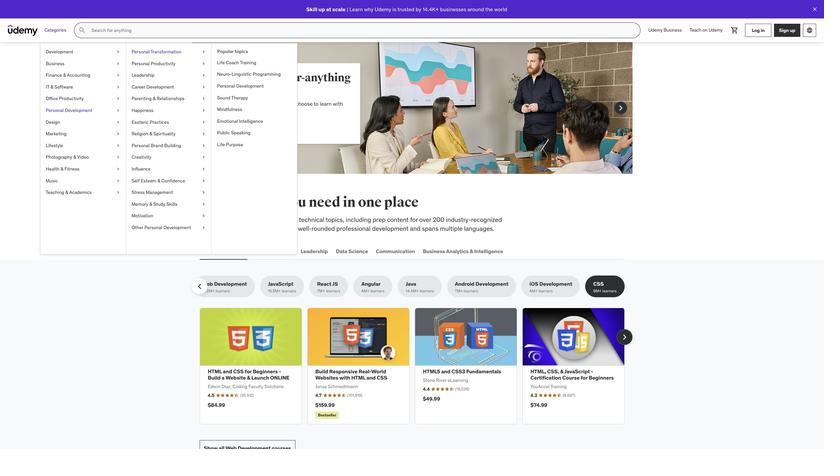 Task type: describe. For each thing, give the bounding box(es) containing it.
happiness
[[132, 107, 154, 113]]

stress
[[132, 189, 145, 195]]

xsmall image for personal brand building
[[201, 142, 206, 149]]

xsmall image for other personal development
[[201, 225, 206, 231]]

for inside covering critical workplace skills to technical topics, including prep content for over 200 industry-recognized certifications, our catalog supports well-rounded professional development and spans multiple languages.
[[411, 216, 418, 224]]

javascript inside html, css, & javascript - certification course for beginners
[[565, 368, 590, 375]]

web development 12.2m+ learners
[[202, 281, 247, 294]]

by
[[416, 6, 422, 12]]

launch
[[252, 374, 269, 381]]

certifications
[[260, 248, 293, 254]]

choose a language image
[[807, 27, 814, 34]]

close image
[[812, 6, 819, 13]]

ios
[[530, 281, 539, 287]]

xsmall image for health & fitness
[[116, 166, 121, 172]]

and inside html and css for beginners - build a website & launch online
[[223, 368, 232, 375]]

html and css for beginners - build a website & launch online
[[208, 368, 290, 381]]

real-
[[359, 368, 372, 375]]

software
[[55, 84, 73, 90]]

xsmall image for memory & study skills
[[201, 201, 206, 208]]

religion & spirituality
[[132, 131, 176, 137]]

build for teams
[[223, 71, 252, 85]]

business.
[[241, 108, 264, 114]]

productivity for personal productivity
[[151, 60, 176, 66]]

xsmall image for esoteric practices
[[201, 119, 206, 126]]

development inside button
[[213, 248, 246, 254]]

javascript 15.5m+ learners
[[268, 281, 296, 294]]

prep
[[373, 216, 386, 224]]

& right teaching
[[65, 189, 68, 195]]

practices
[[150, 119, 169, 125]]

xsmall image for leadership
[[201, 72, 206, 79]]

topic filters element
[[192, 276, 625, 297]]

xsmall image for happiness
[[201, 107, 206, 114]]

sound therapy link
[[212, 92, 297, 104]]

request a demo link
[[223, 120, 271, 136]]

catalog
[[250, 224, 270, 232]]

intelligence inside button
[[475, 248, 504, 254]]

memory & study skills
[[132, 201, 177, 207]]

recognized
[[472, 216, 502, 224]]

finance & accounting
[[46, 72, 90, 78]]

0 vertical spatial business
[[664, 27, 682, 33]]

& right esteem
[[158, 178, 161, 184]]

- inside html and css for beginners - build a website & launch online
[[279, 368, 281, 375]]

development up parenting & relationships
[[147, 84, 174, 90]]

carousel element containing build ready-for-anything teams
[[192, 42, 633, 174]]

and inside build responsive real-world websites with html and css
[[367, 374, 376, 381]]

health & fitness link
[[41, 163, 126, 175]]

website
[[226, 374, 246, 381]]

next image
[[620, 332, 630, 342]]

personal transformation link
[[126, 46, 212, 58]]

carousel element containing html and css for beginners - build a website & launch online
[[200, 308, 633, 425]]

anything
[[305, 71, 351, 85]]

covering critical workplace skills to technical topics, including prep content for over 200 industry-recognized certifications, our catalog supports well-rounded professional development and spans multiple languages.
[[200, 216, 502, 232]]

beginners inside html, css, & javascript - certification course for beginners
[[589, 374, 614, 381]]

finance
[[46, 72, 62, 78]]

0 horizontal spatial in
[[343, 194, 356, 211]]

place
[[385, 194, 419, 211]]

development inside 'personal transformation' element
[[236, 83, 264, 89]]

android
[[455, 281, 475, 287]]

it certifications
[[254, 248, 293, 254]]

& right health
[[61, 166, 63, 172]]

you
[[283, 194, 307, 211]]

emotional intelligence link
[[212, 116, 297, 127]]

html5
[[423, 368, 441, 375]]

it & software
[[46, 84, 73, 90]]

development down motivation link
[[164, 225, 191, 230]]

previous image for carousel "element" containing build ready-for-anything teams
[[198, 103, 209, 113]]

and inside covering critical workplace skills to technical topics, including prep content for over 200 industry-recognized certifications, our catalog supports well-rounded professional development and spans multiple languages.
[[410, 224, 421, 232]]

1 horizontal spatial personal development link
[[212, 80, 297, 92]]

parenting
[[132, 96, 152, 102]]

a inside html and css for beginners - build a website & launch online
[[222, 374, 225, 381]]

build responsive real-world websites with html and css
[[316, 368, 388, 381]]

learn
[[350, 6, 363, 12]]

skill up at scale | learn why udemy is trusted by 14.4k+ businesses around the world
[[307, 6, 508, 12]]

& up office
[[51, 84, 53, 90]]

see
[[223, 100, 233, 107]]

0 vertical spatial in
[[761, 27, 765, 33]]

html inside html and css for beginners - build a website & launch online
[[208, 368, 222, 375]]

xsmall image for office productivity
[[116, 96, 121, 102]]

html5 and css3 fundamentals
[[423, 368, 502, 375]]

for inside html and css for beginners - build a website & launch online
[[245, 368, 252, 375]]

linguistic
[[232, 71, 252, 77]]

next image
[[616, 103, 626, 113]]

spans
[[422, 224, 439, 232]]

xsmall image for business
[[116, 60, 121, 67]]

build inside html and css for beginners - build a website & launch online
[[208, 374, 221, 381]]

udemy business
[[649, 27, 682, 33]]

topics
[[235, 48, 248, 54]]

log
[[753, 27, 761, 33]]

memory & study skills link
[[126, 198, 212, 210]]

music
[[46, 178, 58, 184]]

trusted
[[398, 6, 415, 12]]

teach on udemy
[[690, 27, 723, 33]]

intelligence inside 'personal transformation' element
[[239, 118, 263, 124]]

4m+ inside 'angular 4m+ learners'
[[362, 289, 370, 294]]

css inside 'css 9m+ learners'
[[594, 281, 604, 287]]

12.2m+
[[202, 289, 215, 294]]

neuro-linguistic programming link
[[212, 69, 297, 80]]

world
[[495, 6, 508, 12]]

personal development for the leftmost the personal development link
[[46, 107, 92, 113]]

scale
[[333, 6, 346, 12]]

java
[[406, 281, 417, 287]]

purpose
[[226, 142, 243, 148]]

angular
[[362, 281, 381, 287]]

android development 7m+ learners
[[455, 281, 509, 294]]

personal transformation element
[[212, 43, 297, 254]]

motivation link
[[126, 210, 212, 222]]

0 horizontal spatial personal development link
[[41, 105, 126, 116]]

health & fitness
[[46, 166, 80, 172]]

emotional
[[217, 118, 238, 124]]

learners inside ios development 4m+ learners
[[539, 289, 553, 294]]

request a demo
[[227, 125, 267, 131]]

programming
[[253, 71, 281, 77]]

it for it certifications
[[254, 248, 259, 254]]

self esteem & confidence link
[[126, 175, 212, 187]]

life coach training
[[217, 60, 257, 65]]

public speaking
[[217, 130, 251, 136]]

life for life purpose
[[217, 142, 225, 148]]

with inside build ready-for-anything teams see why leading organizations choose to learn with udemy business.
[[333, 100, 343, 107]]

xsmall image for creativity
[[201, 154, 206, 161]]

skills inside covering critical workplace skills to technical topics, including prep content for over 200 industry-recognized certifications, our catalog supports well-rounded professional development and spans multiple languages.
[[277, 216, 291, 224]]

rounded
[[312, 224, 335, 232]]

0 vertical spatial skills
[[245, 194, 280, 211]]

& right religion
[[150, 131, 152, 137]]

development link
[[41, 46, 126, 58]]

- inside html, css, & javascript - certification course for beginners
[[592, 368, 594, 375]]

to inside covering critical workplace skills to technical topics, including prep content for over 200 industry-recognized certifications, our catalog supports well-rounded professional development and spans multiple languages.
[[292, 216, 298, 224]]

to inside build ready-for-anything teams see why leading organizations choose to learn with udemy business.
[[314, 100, 319, 107]]

fundamentals
[[467, 368, 502, 375]]

web development button
[[200, 243, 247, 259]]

career development
[[132, 84, 174, 90]]

it for it & software
[[46, 84, 49, 90]]

why for |
[[364, 6, 374, 12]]

personal down religion
[[132, 142, 150, 148]]

0 horizontal spatial the
[[221, 194, 242, 211]]

development inside web development 12.2m+ learners
[[214, 281, 247, 287]]

course
[[563, 374, 580, 381]]

our
[[239, 224, 248, 232]]

Search for anything text field
[[90, 25, 633, 36]]

mindfulness
[[217, 106, 242, 112]]

office productivity
[[46, 96, 84, 102]]

learners inside 'css 9m+ learners'
[[603, 289, 617, 294]]

critical
[[226, 216, 245, 224]]

xsmall image for personal development
[[116, 107, 121, 114]]

& inside html, css, & javascript - certification course for beginners
[[561, 368, 564, 375]]

9m+
[[594, 289, 602, 294]]

career development link
[[126, 81, 212, 93]]

log in
[[753, 27, 765, 33]]



Task type: vqa. For each thing, say whether or not it's contained in the screenshot.
PDU
no



Task type: locate. For each thing, give the bounding box(es) containing it.
1 horizontal spatial up
[[791, 27, 796, 33]]

supports
[[272, 224, 297, 232]]

4m+
[[362, 289, 370, 294], [530, 289, 538, 294]]

shopping cart with 0 items image
[[731, 26, 739, 34]]

angular 4m+ learners
[[362, 281, 385, 294]]

xsmall image inside finance & accounting link
[[116, 72, 121, 79]]

html and css for beginners - build a website & launch online link
[[208, 368, 290, 381]]

1 horizontal spatial productivity
[[151, 60, 176, 66]]

categories
[[44, 27, 66, 33]]

life left coach
[[217, 60, 225, 65]]

to up supports
[[292, 216, 298, 224]]

up left at
[[319, 6, 325, 12]]

web development
[[201, 248, 246, 254]]

1 vertical spatial life
[[217, 142, 225, 148]]

xsmall image for stress management
[[201, 189, 206, 196]]

1 vertical spatial web
[[202, 281, 213, 287]]

learners inside java 14.4m+ learners
[[420, 289, 434, 294]]

1 horizontal spatial build
[[223, 71, 252, 85]]

previous image
[[198, 103, 209, 113], [194, 281, 205, 292]]

2 horizontal spatial css
[[594, 281, 604, 287]]

xsmall image inside career development link
[[201, 84, 206, 90]]

business left teach
[[664, 27, 682, 33]]

7m+ for android development
[[455, 289, 463, 294]]

finance & accounting link
[[41, 70, 126, 81]]

4m+ inside ios development 4m+ learners
[[530, 289, 538, 294]]

javascript up 15.5m+
[[268, 281, 294, 287]]

carousel element
[[192, 42, 633, 174], [200, 308, 633, 425]]

up for sign
[[791, 27, 796, 33]]

all
[[200, 194, 219, 211]]

xsmall image inside happiness link
[[201, 107, 206, 114]]

personal development link
[[212, 80, 297, 92], [41, 105, 126, 116]]

development inside android development 7m+ learners
[[476, 281, 509, 287]]

1 vertical spatial to
[[292, 216, 298, 224]]

personal brand building
[[132, 142, 181, 148]]

training
[[240, 60, 257, 65]]

request
[[227, 125, 248, 131]]

multiple
[[440, 224, 463, 232]]

css,
[[548, 368, 560, 375]]

0 vertical spatial it
[[46, 84, 49, 90]]

web inside button
[[201, 248, 212, 254]]

personal development link down office productivity
[[41, 105, 126, 116]]

esoteric practices
[[132, 119, 169, 125]]

html,
[[531, 368, 547, 375]]

1 vertical spatial leadership
[[301, 248, 328, 254]]

productivity down transformation on the top
[[151, 60, 176, 66]]

0 horizontal spatial why
[[234, 100, 243, 107]]

responsive
[[330, 368, 358, 375]]

design link
[[41, 116, 126, 128]]

relationships
[[157, 96, 185, 102]]

learners inside web development 12.2m+ learners
[[216, 289, 230, 294]]

teach
[[690, 27, 702, 33]]

development up 12.2m+
[[214, 281, 247, 287]]

personal down 'neuro-'
[[217, 83, 235, 89]]

web up 12.2m+
[[202, 281, 213, 287]]

office productivity link
[[41, 93, 126, 105]]

xsmall image inside esoteric practices link
[[201, 119, 206, 126]]

1 horizontal spatial leadership
[[301, 248, 328, 254]]

business inside button
[[423, 248, 445, 254]]

business for business analytics & intelligence
[[423, 248, 445, 254]]

topics,
[[326, 216, 345, 224]]

development right android
[[476, 281, 509, 287]]

for right course
[[581, 374, 588, 381]]

xsmall image inside design link
[[116, 119, 121, 126]]

7 learners from the left
[[539, 289, 553, 294]]

xsmall image inside the office productivity link
[[116, 96, 121, 102]]

personal development link down 'neuro-linguistic programming'
[[212, 80, 297, 92]]

0 horizontal spatial javascript
[[268, 281, 294, 287]]

css3
[[452, 368, 466, 375]]

xsmall image for influence
[[201, 166, 206, 172]]

why right learn
[[364, 6, 374, 12]]

build down life coach training
[[223, 71, 252, 85]]

0 horizontal spatial to
[[292, 216, 298, 224]]

& down career development
[[153, 96, 156, 102]]

& left study
[[150, 201, 152, 207]]

1 horizontal spatial in
[[761, 27, 765, 33]]

life purpose
[[217, 142, 243, 148]]

learners inside react js 7m+ learners
[[326, 289, 341, 294]]

1 vertical spatial intelligence
[[475, 248, 504, 254]]

for left "over"
[[411, 216, 418, 224]]

1 horizontal spatial the
[[486, 6, 493, 12]]

build left responsive
[[316, 368, 328, 375]]

0 horizontal spatial a
[[222, 374, 225, 381]]

2 life from the top
[[217, 142, 225, 148]]

mindfulness link
[[212, 104, 297, 116]]

& left "video"
[[73, 154, 76, 160]]

0 horizontal spatial 7m+
[[317, 289, 325, 294]]

over
[[420, 216, 432, 224]]

life down public
[[217, 142, 225, 148]]

web inside web development 12.2m+ learners
[[202, 281, 213, 287]]

leadership button
[[300, 243, 330, 259]]

xsmall image for religion & spirituality
[[201, 131, 206, 137]]

0 horizontal spatial css
[[233, 368, 244, 375]]

build inside build responsive real-world websites with html and css
[[316, 368, 328, 375]]

0 horizontal spatial -
[[279, 368, 281, 375]]

xsmall image for it & software
[[116, 84, 121, 90]]

xsmall image for lifestyle
[[116, 142, 121, 149]]

business down spans
[[423, 248, 445, 254]]

personal development inside 'personal transformation' element
[[217, 83, 264, 89]]

web for web development
[[201, 248, 212, 254]]

life purpose link
[[212, 139, 297, 151]]

skills up supports
[[277, 216, 291, 224]]

leadership for leadership link
[[132, 72, 155, 78]]

motivation
[[132, 213, 153, 219]]

leading
[[244, 100, 262, 107]]

&
[[63, 72, 66, 78], [51, 84, 53, 90], [153, 96, 156, 102], [150, 131, 152, 137], [73, 154, 76, 160], [61, 166, 63, 172], [158, 178, 161, 184], [65, 189, 68, 195], [150, 201, 152, 207], [470, 248, 474, 254], [561, 368, 564, 375], [247, 374, 250, 381]]

0 vertical spatial personal development
[[217, 83, 264, 89]]

business for business
[[46, 60, 64, 66]]

0 vertical spatial intelligence
[[239, 118, 263, 124]]

0 horizontal spatial business
[[46, 60, 64, 66]]

xsmall image inside self esteem & confidence link
[[201, 178, 206, 184]]

1 horizontal spatial 4m+
[[530, 289, 538, 294]]

xsmall image inside religion & spirituality link
[[201, 131, 206, 137]]

udemy image
[[8, 25, 38, 36]]

0 vertical spatial leadership
[[132, 72, 155, 78]]

xsmall image for teaching & academics
[[116, 189, 121, 196]]

leadership link
[[126, 70, 212, 81]]

skills up workplace at top
[[245, 194, 280, 211]]

2 horizontal spatial for
[[581, 374, 588, 381]]

0 vertical spatial javascript
[[268, 281, 294, 287]]

2 7m+ from the left
[[455, 289, 463, 294]]

0 vertical spatial why
[[364, 6, 374, 12]]

development down 'neuro-linguistic programming'
[[236, 83, 264, 89]]

xsmall image inside the personal brand building link
[[201, 142, 206, 149]]

leadership
[[132, 72, 155, 78], [301, 248, 328, 254]]

0 horizontal spatial 4m+
[[362, 289, 370, 294]]

development inside ios development 4m+ learners
[[540, 281, 573, 287]]

xsmall image for finance & accounting
[[116, 72, 121, 79]]

1 horizontal spatial for
[[411, 216, 418, 224]]

communication button
[[375, 243, 417, 259]]

other
[[132, 225, 143, 230]]

emotional intelligence
[[217, 118, 263, 124]]

1 vertical spatial up
[[791, 27, 796, 33]]

1 vertical spatial personal development
[[46, 107, 92, 113]]

xsmall image
[[116, 60, 121, 67], [116, 84, 121, 90], [116, 96, 121, 102], [116, 107, 121, 114], [201, 107, 206, 114], [201, 119, 206, 126], [116, 131, 121, 137], [116, 142, 121, 149], [201, 166, 206, 172], [116, 178, 121, 184], [201, 178, 206, 184], [116, 189, 121, 196], [201, 213, 206, 219]]

1 horizontal spatial to
[[314, 100, 319, 107]]

1 vertical spatial javascript
[[565, 368, 590, 375]]

neuro-linguistic programming
[[217, 71, 281, 77]]

& inside html and css for beginners - build a website & launch online
[[247, 374, 250, 381]]

for left online
[[245, 368, 252, 375]]

productivity for office productivity
[[59, 96, 84, 102]]

xsmall image for parenting & relationships
[[201, 96, 206, 102]]

css inside build responsive real-world websites with html and css
[[377, 374, 388, 381]]

previous image for topic filters element at the bottom
[[194, 281, 205, 292]]

2 4m+ from the left
[[530, 289, 538, 294]]

it up office
[[46, 84, 49, 90]]

7m+ down "react"
[[317, 289, 325, 294]]

css inside html and css for beginners - build a website & launch online
[[233, 368, 244, 375]]

1 horizontal spatial it
[[254, 248, 259, 254]]

-
[[279, 368, 281, 375], [592, 368, 594, 375]]

xsmall image inside the stress management link
[[201, 189, 206, 196]]

skills
[[245, 194, 280, 211], [277, 216, 291, 224]]

leadership up career
[[132, 72, 155, 78]]

0 horizontal spatial personal development
[[46, 107, 92, 113]]

up for skill
[[319, 6, 325, 12]]

previous image inside topic filters element
[[194, 281, 205, 292]]

4m+ down ios
[[530, 289, 538, 294]]

xsmall image for self esteem & confidence
[[201, 178, 206, 184]]

2 horizontal spatial business
[[664, 27, 682, 33]]

personal right other
[[145, 225, 163, 230]]

beginners inside html and css for beginners - build a website & launch online
[[253, 368, 278, 375]]

office
[[46, 96, 58, 102]]

html, css, & javascript - certification course for beginners
[[531, 368, 614, 381]]

life inside "link"
[[217, 142, 225, 148]]

productivity
[[151, 60, 176, 66], [59, 96, 84, 102]]

the left world
[[486, 6, 493, 12]]

7m+ inside react js 7m+ learners
[[317, 289, 325, 294]]

xsmall image inside development link
[[116, 49, 121, 55]]

xsmall image inside motivation link
[[201, 213, 206, 219]]

parenting & relationships link
[[126, 93, 212, 105]]

5 learners from the left
[[420, 289, 434, 294]]

1 vertical spatial skills
[[277, 216, 291, 224]]

xsmall image inside the health & fitness link
[[116, 166, 121, 172]]

1 7m+ from the left
[[317, 289, 325, 294]]

up right sign on the top
[[791, 27, 796, 33]]

1 vertical spatial personal development link
[[41, 105, 126, 116]]

6 learners from the left
[[464, 289, 479, 294]]

css right real-
[[377, 374, 388, 381]]

business up finance
[[46, 60, 64, 66]]

0 horizontal spatial up
[[319, 6, 325, 12]]

7m+ inside android development 7m+ learners
[[455, 289, 463, 294]]

udemy inside build ready-for-anything teams see why leading organizations choose to learn with udemy business.
[[223, 108, 240, 114]]

0 horizontal spatial beginners
[[253, 368, 278, 375]]

learn
[[320, 100, 332, 107]]

xsmall image inside creativity link
[[201, 154, 206, 161]]

personal development up therapy
[[217, 83, 264, 89]]

personal brand building link
[[126, 140, 212, 152]]

0 vertical spatial previous image
[[198, 103, 209, 113]]

& right the analytics
[[470, 248, 474, 254]]

- right course
[[592, 368, 594, 375]]

personal up design
[[46, 107, 64, 113]]

for-
[[287, 71, 305, 85]]

a left website
[[222, 374, 225, 381]]

xsmall image for music
[[116, 178, 121, 184]]

learners inside android development 7m+ learners
[[464, 289, 479, 294]]

0 vertical spatial to
[[314, 100, 319, 107]]

0 horizontal spatial it
[[46, 84, 49, 90]]

accounting
[[67, 72, 90, 78]]

0 vertical spatial up
[[319, 6, 325, 12]]

life for life coach training
[[217, 60, 225, 65]]

xsmall image for personal transformation
[[201, 49, 206, 55]]

personal
[[132, 49, 150, 55], [132, 60, 150, 66], [217, 83, 235, 89], [46, 107, 64, 113], [132, 142, 150, 148], [145, 225, 163, 230]]

xsmall image for design
[[116, 119, 121, 126]]

& left launch in the left bottom of the page
[[247, 374, 250, 381]]

1 vertical spatial carousel element
[[200, 308, 633, 425]]

2 horizontal spatial build
[[316, 368, 328, 375]]

1 horizontal spatial javascript
[[565, 368, 590, 375]]

0 horizontal spatial for
[[245, 368, 252, 375]]

& right css,
[[561, 368, 564, 375]]

0 vertical spatial with
[[333, 100, 343, 107]]

religion
[[132, 131, 148, 137]]

beginners right website
[[253, 368, 278, 375]]

react js 7m+ learners
[[317, 281, 341, 294]]

and
[[410, 224, 421, 232], [223, 368, 232, 375], [442, 368, 451, 375], [367, 374, 376, 381]]

1 vertical spatial previous image
[[194, 281, 205, 292]]

personal up personal productivity
[[132, 49, 150, 55]]

1 vertical spatial with
[[340, 374, 351, 381]]

xsmall image inside lifestyle link
[[116, 142, 121, 149]]

& right finance
[[63, 72, 66, 78]]

business analytics & intelligence button
[[422, 243, 505, 259]]

why for teams
[[234, 100, 243, 107]]

intelligence up request a demo
[[239, 118, 263, 124]]

1 - from the left
[[279, 368, 281, 375]]

web down certifications,
[[201, 248, 212, 254]]

xsmall image for personal productivity
[[201, 60, 206, 67]]

personal development for right the personal development link
[[217, 83, 264, 89]]

1 vertical spatial business
[[46, 60, 64, 66]]

leadership inside button
[[301, 248, 328, 254]]

xsmall image inside music link
[[116, 178, 121, 184]]

1 horizontal spatial intelligence
[[475, 248, 504, 254]]

xsmall image inside it & software link
[[116, 84, 121, 90]]

1 vertical spatial the
[[221, 194, 242, 211]]

photography
[[46, 154, 72, 160]]

all the skills you need in one place
[[200, 194, 419, 211]]

xsmall image for motivation
[[201, 213, 206, 219]]

udemy business link
[[645, 22, 686, 38]]

learners inside the javascript 15.5m+ learners
[[282, 289, 296, 294]]

xsmall image inside teaching & academics link
[[116, 189, 121, 196]]

in up including at the top left of page
[[343, 194, 356, 211]]

xsmall image for development
[[116, 49, 121, 55]]

2 - from the left
[[592, 368, 594, 375]]

1 horizontal spatial 7m+
[[455, 289, 463, 294]]

content
[[387, 216, 409, 224]]

religion & spirituality link
[[126, 128, 212, 140]]

0 horizontal spatial productivity
[[59, 96, 84, 102]]

0 horizontal spatial build
[[208, 374, 221, 381]]

marketing link
[[41, 128, 126, 140]]

business analytics & intelligence
[[423, 248, 504, 254]]

- right launch in the left bottom of the page
[[279, 368, 281, 375]]

with inside build responsive real-world websites with html and css
[[340, 374, 351, 381]]

javascript inside the javascript 15.5m+ learners
[[268, 281, 294, 287]]

1 vertical spatial a
[[222, 374, 225, 381]]

web for web development 12.2m+ learners
[[202, 281, 213, 287]]

development down the office productivity link
[[65, 107, 92, 113]]

2 vertical spatial business
[[423, 248, 445, 254]]

intelligence down languages. at the right of page
[[475, 248, 504, 254]]

1 horizontal spatial -
[[592, 368, 594, 375]]

parenting & relationships
[[132, 96, 185, 102]]

css up 9m+
[[594, 281, 604, 287]]

1 horizontal spatial personal development
[[217, 83, 264, 89]]

3 learners from the left
[[326, 289, 341, 294]]

a left demo
[[249, 125, 252, 131]]

xsmall image inside the personal development link
[[116, 107, 121, 114]]

the up critical
[[221, 194, 242, 211]]

transformation
[[151, 49, 182, 55]]

1 life from the top
[[217, 60, 225, 65]]

build left website
[[208, 374, 221, 381]]

1 4m+ from the left
[[362, 289, 370, 294]]

1 vertical spatial it
[[254, 248, 259, 254]]

0 vertical spatial carousel element
[[192, 42, 633, 174]]

html inside build responsive real-world websites with html and css
[[352, 374, 366, 381]]

8 learners from the left
[[603, 289, 617, 294]]

it left certifications on the left of the page
[[254, 248, 259, 254]]

workplace
[[246, 216, 275, 224]]

to left learn
[[314, 100, 319, 107]]

why inside build ready-for-anything teams see why leading organizations choose to learn with udemy business.
[[234, 100, 243, 107]]

leadership for the leadership button at the left of the page
[[301, 248, 328, 254]]

1 horizontal spatial css
[[377, 374, 388, 381]]

javascript right css,
[[565, 368, 590, 375]]

xsmall image inside the personal transformation link
[[201, 49, 206, 55]]

7m+ for react js
[[317, 289, 325, 294]]

industry-
[[446, 216, 472, 224]]

0 vertical spatial web
[[201, 248, 212, 254]]

1 vertical spatial why
[[234, 100, 243, 107]]

html left website
[[208, 368, 222, 375]]

in right log
[[761, 27, 765, 33]]

build for websites
[[316, 368, 328, 375]]

development right ios
[[540, 281, 573, 287]]

stress management link
[[126, 187, 212, 198]]

4m+ down angular
[[362, 289, 370, 294]]

ios development 4m+ learners
[[530, 281, 573, 294]]

build inside build ready-for-anything teams see why leading organizations choose to learn with udemy business.
[[223, 71, 252, 85]]

personal transformation
[[132, 49, 182, 55]]

xsmall image for marketing
[[116, 131, 121, 137]]

7m+ down android
[[455, 289, 463, 294]]

xsmall image for career development
[[201, 84, 206, 90]]

0 vertical spatial personal development link
[[212, 80, 297, 92]]

xsmall image inside photography & video link
[[116, 154, 121, 161]]

xsmall image inside leadership link
[[201, 72, 206, 79]]

0 vertical spatial productivity
[[151, 60, 176, 66]]

personal down personal transformation
[[132, 60, 150, 66]]

it inside button
[[254, 248, 259, 254]]

4 learners from the left
[[371, 289, 385, 294]]

0 vertical spatial the
[[486, 6, 493, 12]]

why right see
[[234, 100, 243, 107]]

leadership down 'rounded'
[[301, 248, 328, 254]]

1 learners from the left
[[216, 289, 230, 294]]

xsmall image
[[116, 49, 121, 55], [201, 49, 206, 55], [201, 60, 206, 67], [116, 72, 121, 79], [201, 72, 206, 79], [201, 84, 206, 90], [201, 96, 206, 102], [116, 119, 121, 126], [201, 131, 206, 137], [201, 142, 206, 149], [116, 154, 121, 161], [201, 154, 206, 161], [116, 166, 121, 172], [201, 189, 206, 196], [201, 201, 206, 208], [201, 225, 206, 231]]

video
[[77, 154, 89, 160]]

xsmall image for photography & video
[[116, 154, 121, 161]]

fitness
[[65, 166, 80, 172]]

0 horizontal spatial leadership
[[132, 72, 155, 78]]

0 horizontal spatial html
[[208, 368, 222, 375]]

on
[[703, 27, 708, 33]]

css left launch in the left bottom of the page
[[233, 368, 244, 375]]

management
[[146, 189, 173, 195]]

1 vertical spatial in
[[343, 194, 356, 211]]

xsmall image inside influence link
[[201, 166, 206, 172]]

development
[[46, 49, 73, 55], [236, 83, 264, 89], [147, 84, 174, 90], [65, 107, 92, 113], [164, 225, 191, 230], [213, 248, 246, 254], [214, 281, 247, 287], [476, 281, 509, 287], [540, 281, 573, 287]]

in
[[761, 27, 765, 33], [343, 194, 356, 211]]

1 vertical spatial productivity
[[59, 96, 84, 102]]

1 horizontal spatial a
[[249, 125, 252, 131]]

0 vertical spatial a
[[249, 125, 252, 131]]

personal productivity
[[132, 60, 176, 66]]

1 horizontal spatial html
[[352, 374, 366, 381]]

communication
[[376, 248, 415, 254]]

languages.
[[465, 224, 495, 232]]

xsmall image inside the other personal development link
[[201, 225, 206, 231]]

learners inside 'angular 4m+ learners'
[[371, 289, 385, 294]]

marketing
[[46, 131, 67, 137]]

beginners right course
[[589, 374, 614, 381]]

0 vertical spatial life
[[217, 60, 225, 65]]

with right websites
[[340, 374, 351, 381]]

for inside html, css, & javascript - certification course for beginners
[[581, 374, 588, 381]]

1 horizontal spatial business
[[423, 248, 445, 254]]

1 horizontal spatial why
[[364, 6, 374, 12]]

xsmall image inside memory & study skills link
[[201, 201, 206, 208]]

why
[[364, 6, 374, 12], [234, 100, 243, 107]]

with right learn
[[333, 100, 343, 107]]

html left world
[[352, 374, 366, 381]]

0 horizontal spatial intelligence
[[239, 118, 263, 124]]

xsmall image inside parenting & relationships link
[[201, 96, 206, 102]]

udemy
[[375, 6, 392, 12], [649, 27, 663, 33], [709, 27, 723, 33], [223, 108, 240, 114]]

personal development down office productivity
[[46, 107, 92, 113]]

& inside button
[[470, 248, 474, 254]]

xsmall image inside "marketing" link
[[116, 131, 121, 137]]

submit search image
[[78, 26, 86, 34]]

data
[[336, 248, 348, 254]]

development down "categories" dropdown button
[[46, 49, 73, 55]]

productivity down software
[[59, 96, 84, 102]]

html, css, & javascript - certification course for beginners link
[[531, 368, 614, 381]]

xsmall image inside business link
[[116, 60, 121, 67]]

xsmall image inside personal productivity link
[[201, 60, 206, 67]]

websites
[[316, 374, 339, 381]]

development down certifications,
[[213, 248, 246, 254]]

2 learners from the left
[[282, 289, 296, 294]]

1 horizontal spatial beginners
[[589, 374, 614, 381]]



